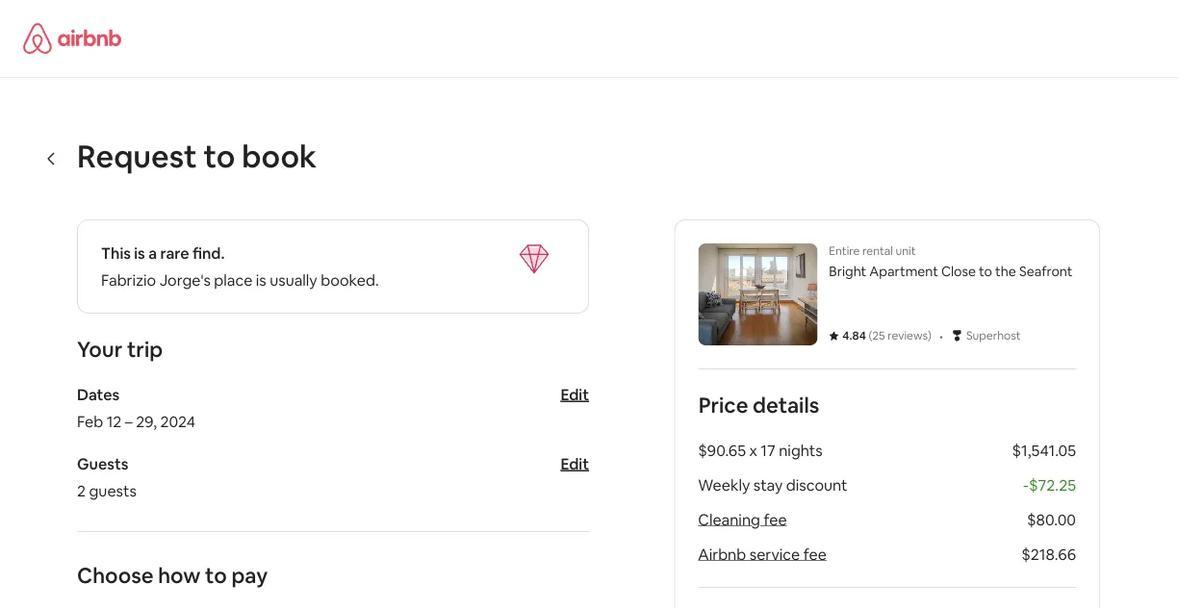 Task type: vqa. For each thing, say whether or not it's contained in the screenshot.
1st the 72
no



Task type: locate. For each thing, give the bounding box(es) containing it.
booked.
[[321, 270, 379, 290]]

is
[[134, 243, 145, 263], [256, 270, 266, 290]]

1 vertical spatial to
[[980, 263, 993, 280]]

0 horizontal spatial is
[[134, 243, 145, 263]]

edit
[[561, 385, 589, 404], [561, 454, 589, 474]]

0 vertical spatial to
[[204, 136, 235, 176]]

1 vertical spatial is
[[256, 270, 266, 290]]

1 edit button from the top
[[561, 385, 589, 404]]

25
[[873, 328, 886, 343]]

entire rental unit bright apartment close to the seafront
[[830, 244, 1073, 280]]

airbnb service fee button
[[699, 545, 827, 564]]

0 vertical spatial edit button
[[561, 385, 589, 404]]

0 vertical spatial edit
[[561, 385, 589, 404]]

guests
[[77, 454, 128, 474]]

fee
[[764, 510, 788, 530], [804, 545, 827, 564]]

cleaning fee
[[699, 510, 788, 530]]

29,
[[136, 412, 157, 431]]

is left a
[[134, 243, 145, 263]]

0 vertical spatial fee
[[764, 510, 788, 530]]

dates
[[77, 385, 120, 404]]

the
[[996, 263, 1017, 280]]

edit button
[[561, 385, 589, 404], [561, 454, 589, 474]]

12
[[107, 412, 122, 431]]

request to book
[[77, 136, 317, 176]]

service
[[750, 545, 801, 564]]

2 edit button from the top
[[561, 454, 589, 474]]

edit button for dates feb 12 – 29, 2024
[[561, 385, 589, 404]]

bright
[[830, 263, 867, 280]]

book
[[242, 136, 317, 176]]

1 vertical spatial edit
[[561, 454, 589, 474]]

reviews
[[888, 328, 929, 343]]

fee up service
[[764, 510, 788, 530]]

4.84
[[843, 328, 867, 343]]

to
[[204, 136, 235, 176], [980, 263, 993, 280], [205, 562, 227, 589]]

fee right service
[[804, 545, 827, 564]]

0 horizontal spatial fee
[[764, 510, 788, 530]]

1 vertical spatial fee
[[804, 545, 827, 564]]

pay
[[232, 562, 268, 589]]

x
[[750, 441, 758, 460]]

guests
[[89, 481, 137, 501]]

rental
[[863, 244, 894, 259]]

details
[[753, 391, 820, 419]]

cleaning fee button
[[699, 510, 788, 530]]

•
[[940, 326, 944, 346]]

to left 'the'
[[980, 263, 993, 280]]

request
[[77, 136, 197, 176]]

stay
[[754, 475, 784, 495]]

1 horizontal spatial fee
[[804, 545, 827, 564]]

back image
[[44, 151, 60, 166]]

$90.65 x 17 nights
[[699, 441, 823, 460]]

1 vertical spatial edit button
[[561, 454, 589, 474]]

2024
[[160, 412, 196, 431]]

is right the place
[[256, 270, 266, 290]]

to left pay
[[205, 562, 227, 589]]

–
[[125, 412, 133, 431]]

a
[[148, 243, 157, 263]]

2
[[77, 481, 86, 501]]

price details
[[699, 391, 820, 419]]

unit
[[896, 244, 917, 259]]

1 horizontal spatial is
[[256, 270, 266, 290]]

guests 2 guests
[[77, 454, 137, 501]]

1 edit from the top
[[561, 385, 589, 404]]

weekly stay discount
[[699, 475, 848, 495]]

to left book
[[204, 136, 235, 176]]

$1,541.05
[[1013, 441, 1077, 460]]

$72.25
[[1029, 475, 1077, 495]]

price
[[699, 391, 749, 419]]

2 edit from the top
[[561, 454, 589, 474]]

2 vertical spatial to
[[205, 562, 227, 589]]

cleaning
[[699, 510, 761, 530]]

to inside entire rental unit bright apartment close to the seafront
[[980, 263, 993, 280]]

airbnb
[[699, 545, 747, 564]]

17
[[761, 441, 776, 460]]



Task type: describe. For each thing, give the bounding box(es) containing it.
this
[[101, 243, 131, 263]]

feb
[[77, 412, 103, 431]]

apartment
[[870, 263, 939, 280]]

trip
[[127, 336, 163, 363]]

-$72.25
[[1024, 475, 1077, 495]]

airbnb service fee
[[699, 545, 827, 564]]

(
[[869, 328, 873, 343]]

nights
[[780, 441, 823, 460]]

choose how to pay
[[77, 562, 268, 589]]

usually
[[270, 270, 318, 290]]

edit for guests 2 guests
[[561, 454, 589, 474]]

fabrizio
[[101, 270, 156, 290]]

entire
[[830, 244, 861, 259]]

close
[[942, 263, 977, 280]]

$90.65
[[699, 441, 747, 460]]

-
[[1024, 475, 1030, 495]]

discount
[[787, 475, 848, 495]]

rare
[[160, 243, 189, 263]]

$80.00
[[1027, 510, 1077, 530]]

)
[[929, 328, 932, 343]]

choose
[[77, 562, 154, 589]]

how
[[158, 562, 201, 589]]

seafront
[[1020, 263, 1073, 280]]

your trip
[[77, 336, 163, 363]]

superhost
[[967, 328, 1022, 343]]

your
[[77, 336, 123, 363]]

this is a rare find. fabrizio jorge's place is usually booked.
[[101, 243, 379, 290]]

jorge's
[[160, 270, 211, 290]]

dates feb 12 – 29, 2024
[[77, 385, 196, 431]]

$218.66
[[1022, 545, 1077, 564]]

edit button for guests 2 guests
[[561, 454, 589, 474]]

0 vertical spatial is
[[134, 243, 145, 263]]

weekly
[[699, 475, 751, 495]]

find.
[[193, 243, 225, 263]]

4.84 ( 25 reviews )
[[843, 328, 932, 343]]

edit for dates feb 12 – 29, 2024
[[561, 385, 589, 404]]

place
[[214, 270, 253, 290]]



